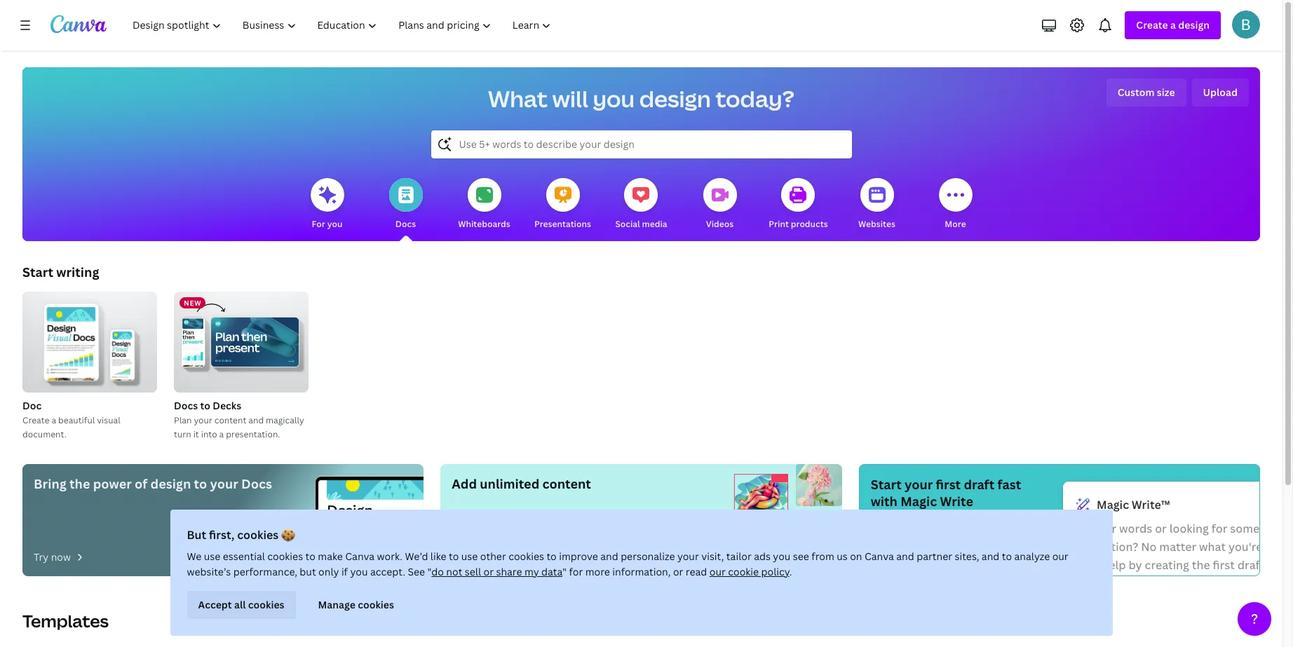 Task type: describe. For each thing, give the bounding box(es) containing it.
if
[[341, 565, 348, 579]]

accept.
[[370, 565, 405, 579]]

visual
[[97, 414, 120, 426]]

do not sell or share my data link
[[431, 565, 562, 579]]

bring the power of design to your docs
[[34, 475, 272, 492]]

policy
[[761, 565, 789, 579]]

presentation.
[[226, 428, 280, 440]]

more
[[585, 565, 610, 579]]

create a design button
[[1125, 11, 1221, 39]]

2 vertical spatial content
[[490, 550, 527, 564]]

print products button
[[769, 168, 828, 241]]

like
[[430, 550, 446, 563]]

2 canva from the left
[[865, 550, 894, 563]]

add
[[452, 475, 477, 492]]

cookie
[[728, 565, 759, 579]]

print products
[[769, 218, 828, 230]]

magic left "partner" at the right bottom of page
[[888, 550, 916, 563]]

2 vertical spatial design
[[150, 475, 191, 492]]

create inside dropdown button
[[1136, 18, 1168, 32]]

new
[[184, 298, 201, 308]]

and right sites,
[[982, 550, 999, 563]]

products
[[791, 218, 828, 230]]

sell
[[465, 565, 481, 579]]

videos button
[[703, 168, 737, 241]]

a inside docs to decks plan your content and magically turn it into a presentation.
[[219, 428, 224, 440]]

some
[[1230, 521, 1260, 536]]

1 vertical spatial our
[[709, 565, 726, 579]]

start your first draft fast with magic write
[[871, 476, 1021, 510]]

print
[[769, 218, 789, 230]]

unlimited
[[480, 475, 539, 492]]

manage
[[318, 598, 355, 611]]

media
[[642, 218, 667, 230]]

top level navigation element
[[123, 11, 563, 39]]

upload button
[[1192, 79, 1249, 107]]

more button
[[939, 168, 972, 241]]

try for start your first draft fast with magic write
[[871, 550, 886, 563]]

upload
[[1203, 86, 1238, 99]]

docs for docs
[[395, 218, 416, 230]]

write™
[[1132, 497, 1170, 513]]

document.
[[22, 428, 67, 440]]

magic write™
[[1097, 497, 1170, 513]]

magic inside start your first draft fast with magic write
[[900, 493, 937, 510]]

or for share
[[483, 565, 494, 579]]

accept
[[198, 598, 232, 611]]

words
[[1119, 521, 1152, 536]]

cookies up my
[[508, 550, 544, 563]]

all
[[234, 598, 246, 611]]

cookies up essential at the bottom
[[237, 527, 279, 543]]

start for start writing
[[22, 264, 53, 280]]

and left "partner" at the right bottom of page
[[896, 550, 914, 563]]

our inside we use essential cookies to make canva work. we'd like to use other cookies to improve and personalize your visit, tailor ads you see from us on canva and partner sites, and to analyze our website's performance, but only if you accept. see "
[[1052, 550, 1068, 563]]

from
[[812, 550, 834, 563]]

videos
[[706, 218, 734, 230]]

start for start your first draft fast with magic write
[[871, 476, 902, 493]]

of
[[135, 475, 147, 492]]

but first, cookies 🍪 dialog
[[170, 510, 1112, 636]]

explore
[[452, 550, 488, 564]]

power
[[93, 475, 132, 492]]

a inside doc create a beautiful visual document.
[[51, 414, 56, 426]]

docs to decks group
[[174, 292, 309, 442]]

1 vertical spatial write
[[918, 550, 944, 563]]

doc
[[22, 399, 41, 412]]

1 horizontal spatial docs
[[241, 475, 272, 492]]

do
[[431, 565, 444, 579]]

a inside dropdown button
[[1170, 18, 1176, 32]]

see
[[408, 565, 425, 579]]

1 canva from the left
[[345, 550, 375, 563]]

your up first,
[[210, 475, 238, 492]]

2 horizontal spatial content
[[542, 475, 591, 492]]

cookies inside accept all cookies button
[[248, 598, 284, 611]]

accept all cookies
[[198, 598, 284, 611]]

my
[[524, 565, 539, 579]]

custom size button
[[1106, 79, 1186, 107]]

lost for words or looking for some creati
[[1074, 521, 1293, 647]]

beautiful
[[58, 414, 95, 426]]

2 " from the left
[[562, 565, 567, 579]]

cookies inside 'manage cookies' button
[[358, 598, 394, 611]]

manage cookies button
[[307, 591, 405, 619]]

2 horizontal spatial for
[[1212, 521, 1227, 536]]

to inside docs to decks plan your content and magically turn it into a presentation.
[[200, 399, 210, 412]]

what will you design today?
[[488, 83, 794, 114]]

1 horizontal spatial for
[[1101, 521, 1117, 536]]

first
[[936, 476, 961, 493]]

make
[[318, 550, 343, 563]]

create inside doc create a beautiful visual document.
[[22, 414, 49, 426]]

manage cookies
[[318, 598, 394, 611]]

social media
[[615, 218, 667, 230]]

try magic write
[[871, 550, 944, 563]]

and up the "do not sell or share my data " for more information, or read our cookie policy ."
[[600, 550, 618, 563]]

other
[[480, 550, 506, 563]]

visit,
[[701, 550, 724, 563]]

Search search field
[[459, 131, 824, 158]]

work.
[[377, 550, 403, 563]]

1 use from the left
[[204, 550, 220, 563]]

analyze
[[1014, 550, 1050, 563]]

websites
[[858, 218, 895, 230]]

share
[[496, 565, 522, 579]]

to up data on the left
[[547, 550, 557, 563]]

creati
[[1262, 521, 1293, 536]]

will
[[552, 83, 588, 114]]

to down it
[[194, 475, 207, 492]]

we'd
[[405, 550, 428, 563]]

you right the if
[[350, 565, 368, 579]]

for inside but first, cookies 🍪 dialog
[[569, 565, 583, 579]]

social
[[615, 218, 640, 230]]

your inside docs to decks plan your content and magically turn it into a presentation.
[[194, 414, 212, 426]]



Task type: vqa. For each thing, say whether or not it's contained in the screenshot.
Print
yes



Task type: locate. For each thing, give the bounding box(es) containing it.
0 horizontal spatial docs
[[174, 399, 198, 412]]

docs for docs to decks plan your content and magically turn it into a presentation.
[[174, 399, 198, 412]]

write left fast
[[940, 493, 973, 510]]

but
[[300, 565, 316, 579]]

social media button
[[615, 168, 667, 241]]

partner
[[917, 550, 952, 563]]

2 horizontal spatial or
[[1155, 521, 1167, 536]]

1 vertical spatial start
[[871, 476, 902, 493]]

1 vertical spatial design
[[639, 83, 711, 114]]

canva
[[345, 550, 375, 563], [865, 550, 894, 563]]

0 horizontal spatial a
[[51, 414, 56, 426]]

docs inside docs button
[[395, 218, 416, 230]]

0 horizontal spatial try
[[34, 550, 49, 564]]

decks
[[213, 399, 241, 412]]

explore content library
[[452, 550, 560, 564]]

and up presentation.
[[248, 414, 264, 426]]

whiteboards
[[458, 218, 510, 230]]

magic right with at the bottom right of page
[[900, 493, 937, 510]]

add unlimited content
[[452, 475, 591, 492]]

create up custom size
[[1136, 18, 1168, 32]]

or right words
[[1155, 521, 1167, 536]]

start left first at the right of the page
[[871, 476, 902, 493]]

looking
[[1169, 521, 1209, 536]]

group
[[22, 286, 157, 393]]

to left decks
[[200, 399, 210, 412]]

1 vertical spatial a
[[51, 414, 56, 426]]

0 horizontal spatial canva
[[345, 550, 375, 563]]

or left read
[[673, 565, 683, 579]]

1 horizontal spatial a
[[219, 428, 224, 440]]

cookies right 'all'
[[248, 598, 284, 611]]

your up into
[[194, 414, 212, 426]]

today?
[[716, 83, 794, 114]]

custom
[[1117, 86, 1155, 99]]

design right of
[[150, 475, 191, 492]]

information,
[[612, 565, 671, 579]]

" inside we use essential cookies to make canva work. we'd like to use other cookies to improve and personalize your visit, tailor ads you see from us on canva and partner sites, and to analyze our website's performance, but only if you accept. see "
[[427, 565, 431, 579]]

1 horizontal spatial "
[[562, 565, 567, 579]]

our cookie policy link
[[709, 565, 789, 579]]

brad klo image
[[1232, 11, 1260, 39]]

2 horizontal spatial a
[[1170, 18, 1176, 32]]

2 horizontal spatial design
[[1178, 18, 1210, 32]]

content up share
[[490, 550, 527, 564]]

your left first at the right of the page
[[905, 476, 933, 493]]

design up search search box
[[639, 83, 711, 114]]

plan
[[174, 414, 192, 426]]

content down decks
[[214, 414, 246, 426]]

your inside we use essential cookies to make canva work. we'd like to use other cookies to improve and personalize your visit, tailor ads you see from us on canva and partner sites, and to analyze our website's performance, but only if you accept. see "
[[677, 550, 699, 563]]

1 vertical spatial docs
[[174, 399, 198, 412]]

sites,
[[955, 550, 979, 563]]

data
[[541, 565, 562, 579]]

our right analyze
[[1052, 550, 1068, 563]]

our
[[1052, 550, 1068, 563], [709, 565, 726, 579]]

first,
[[209, 527, 234, 543]]

to up but
[[305, 550, 315, 563]]

0 vertical spatial docs
[[395, 218, 416, 230]]

to left analyze
[[1002, 550, 1012, 563]]

2 use from the left
[[461, 550, 478, 563]]

website's
[[187, 565, 231, 579]]

you inside button
[[327, 218, 342, 230]]

performance,
[[233, 565, 297, 579]]

fast
[[998, 476, 1021, 493]]

1 horizontal spatial try
[[871, 550, 886, 563]]

1 horizontal spatial our
[[1052, 550, 1068, 563]]

for
[[312, 218, 325, 230]]

1 horizontal spatial or
[[673, 565, 683, 579]]

0 horizontal spatial design
[[150, 475, 191, 492]]

1 horizontal spatial start
[[871, 476, 902, 493]]

1 horizontal spatial design
[[639, 83, 711, 114]]

design left brad klo icon
[[1178, 18, 1210, 32]]

1 vertical spatial content
[[542, 475, 591, 492]]

content
[[214, 414, 246, 426], [542, 475, 591, 492], [490, 550, 527, 564]]

into
[[201, 428, 217, 440]]

🍪
[[281, 527, 295, 543]]

you up the policy
[[773, 550, 791, 563]]

doc group
[[22, 286, 157, 442]]

your inside start your first draft fast with magic write
[[905, 476, 933, 493]]

1 horizontal spatial content
[[490, 550, 527, 564]]

0 horizontal spatial or
[[483, 565, 494, 579]]

design inside create a design dropdown button
[[1178, 18, 1210, 32]]

0 horizontal spatial "
[[427, 565, 431, 579]]

for right lost
[[1101, 521, 1117, 536]]

0 horizontal spatial use
[[204, 550, 220, 563]]

do not sell or share my data " for more information, or read our cookie policy .
[[431, 565, 792, 579]]

write
[[940, 493, 973, 510], [918, 550, 944, 563]]

2 vertical spatial docs
[[241, 475, 272, 492]]

your
[[194, 414, 212, 426], [210, 475, 238, 492], [905, 476, 933, 493], [677, 550, 699, 563]]

1 vertical spatial create
[[22, 414, 49, 426]]

with
[[871, 493, 898, 510]]

whiteboards button
[[458, 168, 510, 241]]

on
[[850, 550, 862, 563]]

not
[[446, 565, 462, 579]]

0 vertical spatial our
[[1052, 550, 1068, 563]]

content right unlimited
[[542, 475, 591, 492]]

us
[[837, 550, 848, 563]]

docs to decks plan your content and magically turn it into a presentation.
[[174, 399, 304, 440]]

for
[[1101, 521, 1117, 536], [1212, 521, 1227, 536], [569, 565, 583, 579]]

a right into
[[219, 428, 224, 440]]

magic up words
[[1097, 497, 1129, 513]]

None search field
[[431, 130, 852, 158]]

1 horizontal spatial create
[[1136, 18, 1168, 32]]

write left sites,
[[918, 550, 944, 563]]

0 horizontal spatial start
[[22, 264, 53, 280]]

0 horizontal spatial for
[[569, 565, 583, 579]]

0 horizontal spatial content
[[214, 414, 246, 426]]

" down improve on the bottom left
[[562, 565, 567, 579]]

start inside start your first draft fast with magic write
[[871, 476, 902, 493]]

1 " from the left
[[427, 565, 431, 579]]

a
[[1170, 18, 1176, 32], [51, 414, 56, 426], [219, 428, 224, 440]]

2 horizontal spatial docs
[[395, 218, 416, 230]]

turn
[[174, 428, 191, 440]]

0 vertical spatial a
[[1170, 18, 1176, 32]]

write inside start your first draft fast with magic write
[[940, 493, 973, 510]]

design
[[1178, 18, 1210, 32], [639, 83, 711, 114], [150, 475, 191, 492]]

your up read
[[677, 550, 699, 563]]

you right the 'will'
[[593, 83, 635, 114]]

presentations
[[534, 218, 591, 230]]

1 horizontal spatial canva
[[865, 550, 894, 563]]

0 vertical spatial design
[[1178, 18, 1210, 32]]

magic
[[900, 493, 937, 510], [1097, 497, 1129, 513], [888, 550, 916, 563]]

content inside docs to decks plan your content and magically turn it into a presentation.
[[214, 414, 246, 426]]

lost
[[1074, 521, 1098, 536]]

canva right on
[[865, 550, 894, 563]]

or inside lost for words or looking for some creati
[[1155, 521, 1167, 536]]

presentations button
[[534, 168, 591, 241]]

start left writing
[[22, 264, 53, 280]]

docs
[[395, 218, 416, 230], [174, 399, 198, 412], [241, 475, 272, 492]]

writing
[[56, 264, 99, 280]]

only
[[318, 565, 339, 579]]

custom size
[[1117, 86, 1175, 99]]

canva up the if
[[345, 550, 375, 563]]

cookies down accept.
[[358, 598, 394, 611]]

start writing
[[22, 264, 99, 280]]

what
[[488, 83, 548, 114]]

create down the 'doc'
[[22, 414, 49, 426]]

0 horizontal spatial create
[[22, 414, 49, 426]]

try now
[[34, 550, 71, 564]]

or right sell
[[483, 565, 494, 579]]

try left now
[[34, 550, 49, 564]]

0 vertical spatial create
[[1136, 18, 1168, 32]]

.
[[789, 565, 792, 579]]

cookies down 🍪
[[267, 550, 303, 563]]

" right see
[[427, 565, 431, 579]]

doc create a beautiful visual document.
[[22, 399, 120, 440]]

it
[[193, 428, 199, 440]]

the
[[69, 475, 90, 492]]

templates
[[22, 609, 109, 633]]

websites button
[[858, 168, 895, 241]]

but first, cookies 🍪
[[187, 527, 295, 543]]

but
[[187, 527, 206, 543]]

you right for
[[327, 218, 342, 230]]

0 horizontal spatial our
[[709, 565, 726, 579]]

or for looking
[[1155, 521, 1167, 536]]

1 horizontal spatial use
[[461, 550, 478, 563]]

use up sell
[[461, 550, 478, 563]]

for left some
[[1212, 521, 1227, 536]]

try right on
[[871, 550, 886, 563]]

our down "visit,"
[[709, 565, 726, 579]]

use up the website's
[[204, 550, 220, 563]]

to right like
[[449, 550, 459, 563]]

2 vertical spatial a
[[219, 428, 224, 440]]

magically
[[266, 414, 304, 426]]

0 vertical spatial start
[[22, 264, 53, 280]]

and inside docs to decks plan your content and magically turn it into a presentation.
[[248, 414, 264, 426]]

bring
[[34, 475, 66, 492]]

try for bring the power of design to your docs
[[34, 550, 49, 564]]

read
[[686, 565, 707, 579]]

you
[[593, 83, 635, 114], [327, 218, 342, 230], [773, 550, 791, 563], [350, 565, 368, 579]]

docs button
[[389, 168, 422, 241]]

a up 'document.'
[[51, 414, 56, 426]]

for you button
[[310, 168, 344, 241]]

a up size
[[1170, 18, 1176, 32]]

for down improve on the bottom left
[[569, 565, 583, 579]]

tailor
[[726, 550, 752, 563]]

0 vertical spatial content
[[214, 414, 246, 426]]

0 vertical spatial write
[[940, 493, 973, 510]]

docs inside docs to decks plan your content and magically turn it into a presentation.
[[174, 399, 198, 412]]

now
[[51, 550, 71, 564]]

and
[[248, 414, 264, 426], [600, 550, 618, 563], [896, 550, 914, 563], [982, 550, 999, 563]]

for you
[[312, 218, 342, 230]]

improve
[[559, 550, 598, 563]]



